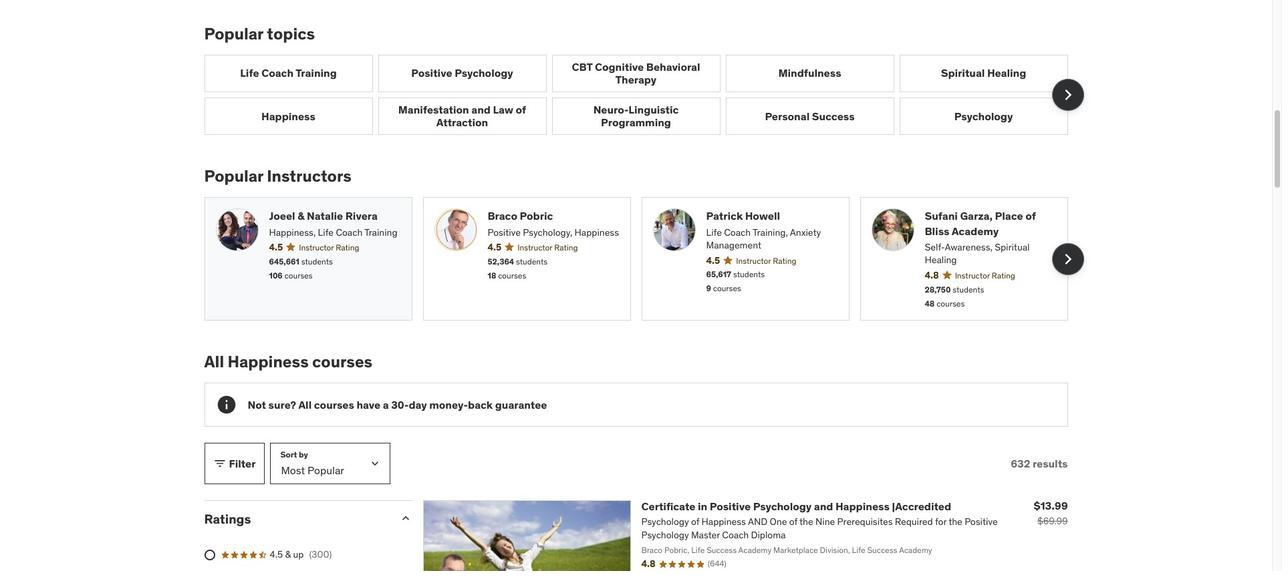 Task type: locate. For each thing, give the bounding box(es) containing it.
behavioral
[[646, 60, 700, 73]]

instructor rating for happiness,
[[299, 243, 359, 253]]

0 horizontal spatial all
[[204, 352, 224, 373]]

students for happiness,
[[301, 257, 333, 267]]

healing inside sufani garza, place of bliss academy self-awareness, spiritual healing
[[925, 254, 957, 266]]

65,617 students 9 courses
[[706, 270, 765, 294]]

0 horizontal spatial training
[[296, 66, 337, 80]]

students inside the 645,661 students 106 courses
[[301, 257, 333, 267]]

all
[[204, 352, 224, 373], [298, 398, 312, 412]]

0 horizontal spatial and
[[472, 103, 491, 116]]

1 horizontal spatial coach
[[336, 226, 363, 238]]

instructor up the 645,661 students 106 courses
[[299, 243, 334, 253]]

48
[[925, 299, 935, 309]]

1 horizontal spatial spiritual
[[995, 241, 1030, 253]]

cognitive
[[595, 60, 644, 73]]

instructors
[[267, 166, 352, 187]]

0 horizontal spatial life
[[240, 66, 259, 80]]

of for sufani garza, place of bliss academy self-awareness, spiritual healing
[[1026, 209, 1036, 223]]

courses down 65,617
[[713, 284, 741, 294]]

0 vertical spatial all
[[204, 352, 224, 373]]

1 vertical spatial training
[[365, 226, 398, 238]]

2 popular from the top
[[204, 166, 263, 187]]

instructor down psychology,
[[518, 243, 552, 253]]

students right 28,750
[[953, 285, 984, 295]]

rating
[[336, 243, 359, 253], [554, 243, 578, 253], [773, 256, 797, 266], [992, 271, 1016, 281]]

rating down training,
[[773, 256, 797, 266]]

happiness down life coach training link
[[262, 109, 316, 123]]

rating down sufani garza, place of bliss academy self-awareness, spiritual healing at the top right
[[992, 271, 1016, 281]]

ratings
[[204, 512, 251, 528]]

students inside 28,750 students 48 courses
[[953, 285, 984, 295]]

$13.99
[[1034, 500, 1068, 513]]

instructor
[[299, 243, 334, 253], [518, 243, 552, 253], [736, 256, 771, 266], [955, 271, 990, 281]]

0 vertical spatial of
[[516, 103, 526, 116]]

52,364 students 18 courses
[[488, 257, 548, 281]]

4.5 left up
[[270, 549, 283, 561]]

braco pobric link
[[488, 209, 619, 224]]

instructor rating down psychology,
[[518, 243, 578, 253]]

1 vertical spatial &
[[285, 549, 291, 561]]

coach up the management
[[724, 226, 751, 238]]

instructor for happiness
[[518, 243, 552, 253]]

positive psychology link
[[378, 55, 547, 92]]

1 vertical spatial spiritual
[[995, 241, 1030, 253]]

life coach training
[[240, 66, 337, 80]]

healing
[[988, 66, 1027, 80], [925, 254, 957, 266]]

spiritual up psychology link
[[941, 66, 985, 80]]

0 vertical spatial healing
[[988, 66, 1027, 80]]

courses inside 28,750 students 48 courses
[[937, 299, 965, 309]]

courses for 48
[[937, 299, 965, 309]]

0 vertical spatial small image
[[213, 458, 226, 471]]

instructor for happiness,
[[299, 243, 334, 253]]

rating down joeel & natalie rivera happiness, life coach training
[[336, 243, 359, 253]]

1 horizontal spatial psychology
[[753, 500, 812, 514]]

1 popular from the top
[[204, 23, 263, 44]]

4.5 for natalie
[[269, 241, 283, 253]]

carousel element for popular topics
[[204, 55, 1084, 135]]

life down natalie
[[318, 226, 334, 238]]

of for manifestation and law of attraction
[[516, 103, 526, 116]]

|accredited
[[892, 500, 952, 514]]

4.5 up the 52,364
[[488, 241, 502, 253]]

therapy
[[616, 73, 657, 86]]

positive right in
[[710, 500, 751, 514]]

training down topics
[[296, 66, 337, 80]]

positive
[[411, 66, 452, 80], [488, 226, 521, 238], [710, 500, 751, 514]]

2 horizontal spatial positive
[[710, 500, 751, 514]]

645,661 students 106 courses
[[269, 257, 333, 281]]

courses
[[285, 271, 313, 281], [498, 271, 526, 281], [713, 284, 741, 294], [937, 299, 965, 309], [312, 352, 373, 373], [314, 398, 354, 412]]

632 results
[[1011, 457, 1068, 471]]

1 horizontal spatial of
[[1026, 209, 1036, 223]]

1 horizontal spatial all
[[298, 398, 312, 412]]

2 horizontal spatial life
[[706, 226, 722, 238]]

1 horizontal spatial positive
[[488, 226, 521, 238]]

of inside manifestation and law of attraction
[[516, 103, 526, 116]]

carousel element for popular instructors
[[204, 197, 1084, 321]]

4.5 & up (300)
[[270, 549, 332, 561]]

& for natalie
[[298, 209, 305, 223]]

instructor up 28,750 students 48 courses
[[955, 271, 990, 281]]

in
[[698, 500, 708, 514]]

certificate in positive psychology and happiness |accredited
[[642, 500, 952, 514]]

carousel element
[[204, 55, 1084, 135], [204, 197, 1084, 321]]

popular
[[204, 23, 263, 44], [204, 166, 263, 187]]

1 horizontal spatial training
[[365, 226, 398, 238]]

& inside joeel & natalie rivera happiness, life coach training
[[298, 209, 305, 223]]

spiritual
[[941, 66, 985, 80], [995, 241, 1030, 253]]

coach down topics
[[262, 66, 294, 80]]

happiness down braco pobric link
[[575, 226, 619, 238]]

money-
[[429, 398, 468, 412]]

18
[[488, 271, 496, 281]]

courses down 645,661 in the left of the page
[[285, 271, 313, 281]]

2 vertical spatial psychology
[[753, 500, 812, 514]]

&
[[298, 209, 305, 223], [285, 549, 291, 561]]

& up 'happiness,'
[[298, 209, 305, 223]]

healing down self-
[[925, 254, 957, 266]]

0 horizontal spatial healing
[[925, 254, 957, 266]]

positive up the manifestation
[[411, 66, 452, 80]]

popular instructors element
[[204, 166, 1084, 321]]

instructor rating down joeel & natalie rivera happiness, life coach training
[[299, 243, 359, 253]]

life down popular topics
[[240, 66, 259, 80]]

4.8
[[925, 270, 939, 282]]

positive inside braco pobric positive psychology, happiness
[[488, 226, 521, 238]]

back
[[468, 398, 493, 412]]

1 vertical spatial healing
[[925, 254, 957, 266]]

0 vertical spatial psychology
[[455, 66, 513, 80]]

& for up
[[285, 549, 291, 561]]

students inside "52,364 students 18 courses"
[[516, 257, 548, 267]]

happiness
[[262, 109, 316, 123], [575, 226, 619, 238], [228, 352, 309, 373], [836, 500, 890, 514]]

patrick
[[706, 209, 743, 223]]

courses left "have"
[[314, 398, 354, 412]]

positive for braco pobric positive psychology, happiness
[[488, 226, 521, 238]]

instructor rating down awareness,
[[955, 271, 1016, 281]]

instructor rating down training,
[[736, 256, 797, 266]]

0 vertical spatial positive
[[411, 66, 452, 80]]

632 results status
[[1011, 457, 1068, 471]]

patrick howell link
[[706, 209, 838, 224]]

0 horizontal spatial psychology
[[455, 66, 513, 80]]

1 horizontal spatial and
[[814, 500, 833, 514]]

guarantee
[[495, 398, 547, 412]]

1 vertical spatial positive
[[488, 226, 521, 238]]

training down rivera
[[365, 226, 398, 238]]

natalie
[[307, 209, 343, 223]]

4.5 up 65,617
[[706, 255, 720, 267]]

day
[[409, 398, 427, 412]]

courses inside "52,364 students 18 courses"
[[498, 271, 526, 281]]

0 vertical spatial popular
[[204, 23, 263, 44]]

law
[[493, 103, 514, 116]]

courses for 9
[[713, 284, 741, 294]]

1 horizontal spatial &
[[298, 209, 305, 223]]

healing up psychology link
[[988, 66, 1027, 80]]

0 vertical spatial carousel element
[[204, 55, 1084, 135]]

happiness left |accredited
[[836, 500, 890, 514]]

students inside 65,617 students 9 courses
[[734, 270, 765, 280]]

happiness up "not"
[[228, 352, 309, 373]]

0 horizontal spatial small image
[[213, 458, 226, 471]]

of right law
[[516, 103, 526, 116]]

awareness,
[[945, 241, 993, 253]]

filter
[[229, 457, 256, 471]]

popular instructors
[[204, 166, 352, 187]]

cbt cognitive behavioral therapy
[[572, 60, 700, 86]]

students right 65,617
[[734, 270, 765, 280]]

0 vertical spatial spiritual
[[941, 66, 985, 80]]

1 vertical spatial of
[[1026, 209, 1036, 223]]

and inside manifestation and law of attraction
[[472, 103, 491, 116]]

positive psychology
[[411, 66, 513, 80]]

2 vertical spatial positive
[[710, 500, 751, 514]]

courses inside 65,617 students 9 courses
[[713, 284, 741, 294]]

coach
[[262, 66, 294, 80], [336, 226, 363, 238], [724, 226, 751, 238]]

1 vertical spatial popular
[[204, 166, 263, 187]]

106
[[269, 271, 283, 281]]

1 vertical spatial small image
[[399, 512, 412, 526]]

& left up
[[285, 549, 291, 561]]

1 horizontal spatial life
[[318, 226, 334, 238]]

0 horizontal spatial of
[[516, 103, 526, 116]]

1 vertical spatial psychology
[[955, 109, 1013, 123]]

0 vertical spatial and
[[472, 103, 491, 116]]

filter button
[[204, 443, 264, 485]]

30-
[[391, 398, 409, 412]]

braco
[[488, 209, 518, 223]]

management
[[706, 239, 762, 251]]

life down patrick
[[706, 226, 722, 238]]

2 carousel element from the top
[[204, 197, 1084, 321]]

mindfulness
[[779, 66, 842, 80]]

next image
[[1057, 84, 1079, 106]]

1 vertical spatial carousel element
[[204, 197, 1084, 321]]

spiritual down place
[[995, 241, 1030, 253]]

4.5 up 645,661 in the left of the page
[[269, 241, 283, 253]]

courses down 28,750
[[937, 299, 965, 309]]

rating down psychology,
[[554, 243, 578, 253]]

1 carousel element from the top
[[204, 55, 1084, 135]]

students
[[301, 257, 333, 267], [516, 257, 548, 267], [734, 270, 765, 280], [953, 285, 984, 295]]

carousel element containing joeel & natalie rivera
[[204, 197, 1084, 321]]

coach down rivera
[[336, 226, 363, 238]]

students right 645,661 in the left of the page
[[301, 257, 333, 267]]

carousel element containing cbt cognitive behavioral therapy
[[204, 55, 1084, 135]]

of right place
[[1026, 209, 1036, 223]]

2 horizontal spatial coach
[[724, 226, 751, 238]]

of inside sufani garza, place of bliss academy self-awareness, spiritual healing
[[1026, 209, 1036, 223]]

life
[[240, 66, 259, 80], [318, 226, 334, 238], [706, 226, 722, 238]]

courses inside the 645,661 students 106 courses
[[285, 271, 313, 281]]

(300)
[[309, 549, 332, 561]]

training
[[296, 66, 337, 80], [365, 226, 398, 238]]

645,661
[[269, 257, 299, 267]]

positive down braco
[[488, 226, 521, 238]]

4.5 for positive
[[488, 241, 502, 253]]

instructor rating
[[299, 243, 359, 253], [518, 243, 578, 253], [736, 256, 797, 266], [955, 271, 1016, 281]]

anxiety
[[790, 226, 821, 238]]

instructor down the management
[[736, 256, 771, 266]]

2 horizontal spatial psychology
[[955, 109, 1013, 123]]

4.5
[[269, 241, 283, 253], [488, 241, 502, 253], [706, 255, 720, 267], [270, 549, 283, 561]]

1 horizontal spatial small image
[[399, 512, 412, 526]]

small image
[[213, 458, 226, 471], [399, 512, 412, 526]]

0 horizontal spatial &
[[285, 549, 291, 561]]

$69.99
[[1038, 516, 1068, 528]]

students right the 52,364
[[516, 257, 548, 267]]

0 vertical spatial &
[[298, 209, 305, 223]]

courses down the 52,364
[[498, 271, 526, 281]]

neuro-linguistic programming
[[594, 103, 679, 129]]

happiness inside braco pobric positive psychology, happiness
[[575, 226, 619, 238]]



Task type: describe. For each thing, give the bounding box(es) containing it.
instructor for bliss
[[955, 271, 990, 281]]

bliss
[[925, 224, 950, 238]]

programming
[[601, 116, 671, 129]]

rating for of
[[992, 271, 1016, 281]]

life coach training link
[[204, 55, 373, 92]]

academy
[[952, 224, 999, 238]]

positive for certificate in positive psychology and happiness |accredited
[[710, 500, 751, 514]]

success
[[812, 109, 855, 123]]

psychology,
[[523, 226, 573, 238]]

$13.99 $69.99
[[1034, 500, 1068, 528]]

all happiness courses
[[204, 352, 373, 373]]

0 horizontal spatial positive
[[411, 66, 452, 80]]

students for bliss
[[953, 285, 984, 295]]

joeel & natalie rivera happiness, life coach training
[[269, 209, 398, 238]]

sufani garza, place of bliss academy self-awareness, spiritual healing
[[925, 209, 1036, 266]]

ratings button
[[204, 512, 388, 528]]

coach inside patrick howell life coach training, anxiety management
[[724, 226, 751, 238]]

joeel & natalie rivera link
[[269, 209, 401, 224]]

instructor rating for training,
[[736, 256, 797, 266]]

28,750 students 48 courses
[[925, 285, 984, 309]]

place
[[995, 209, 1024, 223]]

rating for coach
[[773, 256, 797, 266]]

joeel
[[269, 209, 295, 223]]

632
[[1011, 457, 1031, 471]]

instructor for training,
[[736, 256, 771, 266]]

0 horizontal spatial coach
[[262, 66, 294, 80]]

popular for popular instructors
[[204, 166, 263, 187]]

garza,
[[960, 209, 993, 223]]

0 horizontal spatial spiritual
[[941, 66, 985, 80]]

results
[[1033, 457, 1068, 471]]

students for happiness
[[516, 257, 548, 267]]

52,364
[[488, 257, 514, 267]]

happiness link
[[204, 98, 373, 135]]

sufani
[[925, 209, 958, 223]]

braco pobric positive psychology, happiness
[[488, 209, 619, 238]]

65,617
[[706, 270, 732, 280]]

1 vertical spatial all
[[298, 398, 312, 412]]

sure?
[[269, 398, 296, 412]]

rating for psychology,
[[554, 243, 578, 253]]

manifestation and law of attraction link
[[378, 98, 547, 135]]

manifestation
[[398, 103, 469, 116]]

neuro-linguistic programming link
[[552, 98, 720, 135]]

not sure? all courses have a 30-day money-back guarantee
[[248, 398, 547, 412]]

28,750
[[925, 285, 951, 295]]

happiness,
[[269, 226, 316, 238]]

attraction
[[437, 116, 488, 129]]

linguistic
[[629, 103, 679, 116]]

spiritual healing
[[941, 66, 1027, 80]]

popular topics
[[204, 23, 315, 44]]

personal success
[[765, 109, 855, 123]]

life inside patrick howell life coach training, anxiety management
[[706, 226, 722, 238]]

personal success link
[[726, 98, 894, 135]]

neuro-
[[594, 103, 629, 116]]

instructor rating for happiness
[[518, 243, 578, 253]]

sufani garza, place of bliss academy link
[[925, 209, 1057, 239]]

personal
[[765, 109, 810, 123]]

pobric
[[520, 209, 553, 223]]

cbt
[[572, 60, 593, 73]]

rating for rivera
[[336, 243, 359, 253]]

training inside joeel & natalie rivera happiness, life coach training
[[365, 226, 398, 238]]

small image inside filter button
[[213, 458, 226, 471]]

life inside joeel & natalie rivera happiness, life coach training
[[318, 226, 334, 238]]

training,
[[753, 226, 788, 238]]

not
[[248, 398, 266, 412]]

1 vertical spatial and
[[814, 500, 833, 514]]

courses up "have"
[[312, 352, 373, 373]]

manifestation and law of attraction
[[398, 103, 526, 129]]

mindfulness link
[[726, 55, 894, 92]]

howell
[[745, 209, 780, 223]]

patrick howell life coach training, anxiety management
[[706, 209, 821, 251]]

coach inside joeel & natalie rivera happiness, life coach training
[[336, 226, 363, 238]]

1 horizontal spatial healing
[[988, 66, 1027, 80]]

0 vertical spatial training
[[296, 66, 337, 80]]

certificate
[[642, 500, 696, 514]]

up
[[293, 549, 304, 561]]

courses for all
[[314, 398, 354, 412]]

self-
[[925, 241, 945, 253]]

spiritual healing link
[[900, 55, 1068, 92]]

psychology link
[[900, 98, 1068, 135]]

4.5 for life
[[706, 255, 720, 267]]

9
[[706, 284, 711, 294]]

courses for 106
[[285, 271, 313, 281]]

certificate in positive psychology and happiness |accredited link
[[642, 500, 952, 514]]

cbt cognitive behavioral therapy link
[[552, 55, 720, 92]]

next image
[[1057, 249, 1079, 270]]

popular for popular topics
[[204, 23, 263, 44]]

have
[[357, 398, 381, 412]]

students for training,
[[734, 270, 765, 280]]

rivera
[[345, 209, 378, 223]]

instructor rating for bliss
[[955, 271, 1016, 281]]

spiritual inside sufani garza, place of bliss academy self-awareness, spiritual healing
[[995, 241, 1030, 253]]

courses for 18
[[498, 271, 526, 281]]



Task type: vqa. For each thing, say whether or not it's contained in the screenshot.
the top WANT,
no



